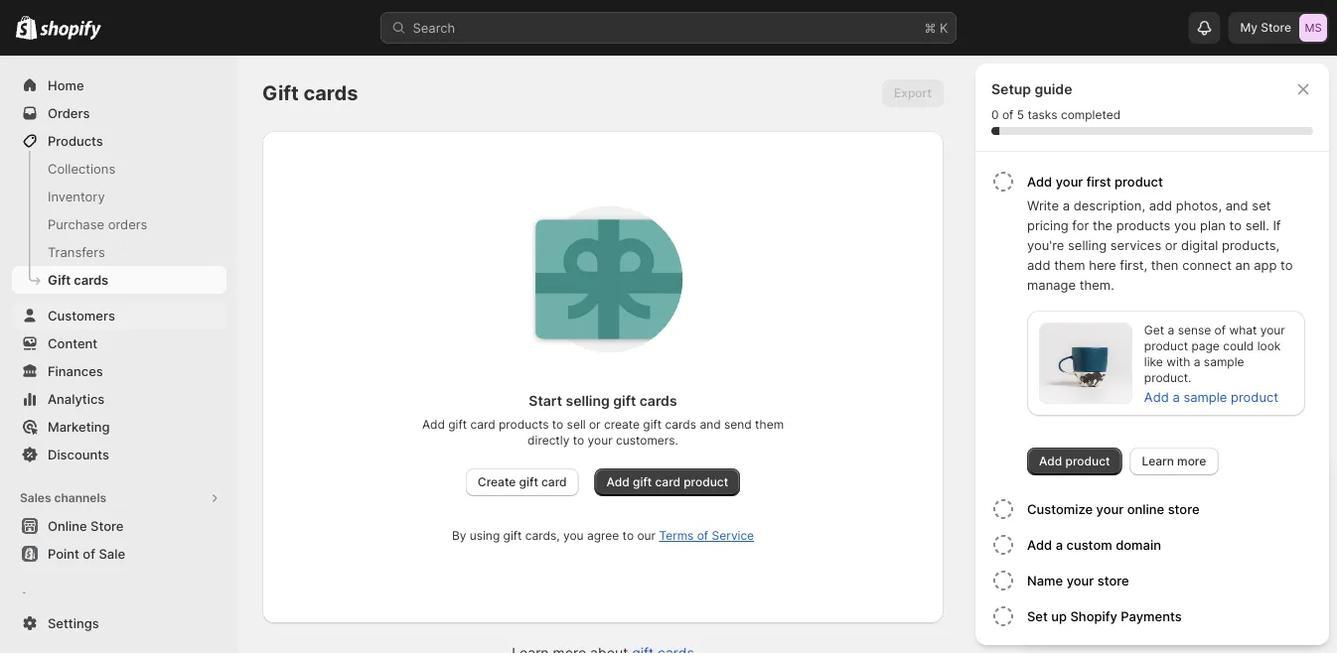 Task type: locate. For each thing, give the bounding box(es) containing it.
shopify up 3
[[1218, 540, 1264, 556]]

add inside button
[[48, 618, 73, 633]]

0 vertical spatial trial
[[1091, 472, 1126, 497]]

online
[[48, 519, 87, 534]]

and inside the add gift card products to sell or create gift cards and send them directly to your customers.
[[700, 418, 721, 432]]

card inside button
[[655, 475, 681, 490]]

description,
[[1074, 198, 1145, 213]]

1 horizontal spatial just
[[1132, 472, 1166, 497]]

you're
[[1027, 237, 1064, 253]]

0 vertical spatial gift cards
[[262, 81, 358, 105]]

0 horizontal spatial store
[[90, 519, 124, 534]]

products,
[[1222, 237, 1280, 253]]

customers
[[48, 308, 115, 323]]

card
[[470, 418, 495, 432], [541, 475, 567, 490], [655, 475, 681, 490]]

0 horizontal spatial and
[[700, 418, 721, 432]]

your up select
[[1043, 509, 1071, 524]]

products link
[[12, 127, 227, 155]]

add
[[1149, 198, 1172, 213], [1027, 257, 1051, 273]]

add gift card product button
[[595, 469, 740, 497]]

trial up months.
[[1268, 540, 1290, 556]]

mark set up shopify payments as done image
[[991, 605, 1015, 629]]

here
[[1089, 257, 1116, 273]]

store for my store
[[1261, 20, 1291, 35]]

november
[[1153, 509, 1218, 524]]

a right get
[[1168, 323, 1175, 338]]

1 horizontal spatial store
[[1261, 20, 1291, 35]]

product
[[1115, 174, 1163, 189], [1144, 339, 1188, 354], [1231, 389, 1279, 405], [1065, 455, 1110, 469], [684, 475, 728, 490]]

gift right the create
[[519, 475, 538, 490]]

then
[[1151, 257, 1179, 273]]

0 horizontal spatial them
[[755, 418, 784, 432]]

0 horizontal spatial you
[[563, 529, 584, 543]]

or right sell on the left bottom of the page
[[589, 418, 601, 432]]

your for your trial ends on november 4
[[1043, 509, 1071, 524]]

mark customize your online store as done image
[[991, 498, 1015, 522]]

them inside the add gift card products to sell or create gift cards and send them directly to your customers.
[[755, 418, 784, 432]]

your trial ends on november 4
[[1043, 509, 1230, 524]]

first left 3
[[1202, 560, 1226, 576]]

your for your trial just started
[[1043, 472, 1086, 497]]

sample down product.
[[1184, 389, 1227, 405]]

content
[[48, 336, 98, 351]]

0 horizontal spatial gift cards
[[48, 272, 108, 288]]

you down photos,
[[1174, 218, 1196, 233]]

marketing
[[48, 419, 110, 435]]

1 horizontal spatial plan
[[1200, 218, 1226, 233]]

you
[[1174, 218, 1196, 233], [563, 529, 584, 543]]

get a sense of what your product page could look like with a sample product. add a sample product
[[1144, 323, 1285, 405]]

your up 'look'
[[1260, 323, 1285, 338]]

1 vertical spatial add
[[1027, 257, 1051, 273]]

guide
[[1035, 81, 1072, 98]]

0 vertical spatial or
[[1165, 237, 1178, 253]]

selling
[[1068, 237, 1107, 253], [566, 393, 610, 410]]

1 vertical spatial them
[[755, 418, 784, 432]]

0 vertical spatial first
[[1087, 174, 1111, 189]]

your down create
[[588, 434, 613, 448]]

just inside select a plan to extend your shopify trial for just $1/month for your first 3 months.
[[1064, 560, 1086, 576]]

1 horizontal spatial card
[[541, 475, 567, 490]]

plan up $1/month
[[1096, 540, 1122, 556]]

online
[[1127, 502, 1165, 517]]

store up sale
[[90, 519, 124, 534]]

orders
[[48, 105, 90, 121]]

0 vertical spatial and
[[1226, 198, 1248, 213]]

them right send
[[755, 418, 784, 432]]

card for add gift card products to sell or create gift cards and send them directly to your customers.
[[470, 418, 495, 432]]

0 horizontal spatial store
[[1098, 573, 1129, 589]]

1 vertical spatial first
[[1202, 560, 1226, 576]]

product up description, at the right top of page
[[1115, 174, 1163, 189]]

point
[[48, 546, 79, 562]]

2 vertical spatial trial
[[1268, 540, 1290, 556]]

gift right using at the left bottom of page
[[503, 529, 522, 543]]

add down you're
[[1027, 257, 1051, 273]]

1 horizontal spatial you
[[1174, 218, 1196, 233]]

1 vertical spatial your
[[1043, 509, 1071, 524]]

trial inside 'your trial just started' dropdown button
[[1091, 472, 1126, 497]]

with
[[1166, 355, 1190, 370]]

content link
[[12, 330, 227, 358]]

completed
[[1061, 108, 1121, 122]]

1 vertical spatial and
[[700, 418, 721, 432]]

0 vertical spatial you
[[1174, 218, 1196, 233]]

first up description, at the right top of page
[[1087, 174, 1111, 189]]

store
[[1168, 502, 1200, 517], [1098, 573, 1129, 589]]

card down customers.
[[655, 475, 681, 490]]

add a custom domain button
[[1027, 528, 1321, 563]]

sample
[[1204, 355, 1244, 370], [1184, 389, 1227, 405]]

0 vertical spatial sample
[[1204, 355, 1244, 370]]

trial inside select a plan to extend your shopify trial for just $1/month for your first 3 months.
[[1268, 540, 1290, 556]]

0
[[991, 108, 999, 122]]

gift inside button
[[519, 475, 538, 490]]

shopify image
[[40, 20, 102, 40]]

store inside button
[[90, 519, 124, 534]]

0 vertical spatial your
[[1043, 472, 1086, 497]]

manage
[[1027, 277, 1076, 293]]

1 vertical spatial you
[[563, 529, 584, 543]]

sales channels button
[[12, 485, 227, 513]]

inventory
[[48, 189, 105, 204]]

1 vertical spatial shopify
[[1070, 609, 1118, 624]]

store right my
[[1261, 20, 1291, 35]]

plan inside select a plan to extend your shopify trial for just $1/month for your first 3 months.
[[1096, 540, 1122, 556]]

0 vertical spatial shopify
[[1218, 540, 1264, 556]]

$1/month
[[1089, 560, 1147, 576]]

1 vertical spatial just
[[1064, 560, 1086, 576]]

or inside the add gift card products to sell or create gift cards and send them directly to your customers.
[[589, 418, 601, 432]]

or up then
[[1165, 237, 1178, 253]]

mark add a custom domain as done image
[[991, 533, 1015, 557]]

product up customize your online store
[[1065, 455, 1110, 469]]

mark add your first product as done image
[[991, 170, 1015, 194]]

trial for just
[[1091, 472, 1126, 497]]

selling up here
[[1068, 237, 1107, 253]]

shopify image
[[16, 15, 37, 39]]

0 vertical spatial just
[[1132, 472, 1166, 497]]

1 horizontal spatial for
[[1072, 218, 1089, 233]]

1 vertical spatial plan
[[1096, 540, 1122, 556]]

create gift card button
[[466, 469, 579, 497]]

up
[[1051, 609, 1067, 624]]

add down add your first product "button"
[[1149, 198, 1172, 213]]

store up set up shopify payments
[[1098, 573, 1129, 589]]

just down select
[[1064, 560, 1086, 576]]

services
[[1110, 237, 1162, 253]]

0 horizontal spatial gift
[[48, 272, 71, 288]]

add a sample product button
[[1132, 383, 1290, 411]]

1 horizontal spatial selling
[[1068, 237, 1107, 253]]

your down add product
[[1043, 472, 1086, 497]]

card up the create
[[470, 418, 495, 432]]

a inside button
[[1056, 537, 1063, 553]]

gift up create
[[613, 393, 636, 410]]

selling inside write a description, add photos, and set pricing for the products you plan to sell. if you're selling services or digital products, add them here first, then connect an app to manage them.
[[1068, 237, 1107, 253]]

2 horizontal spatial card
[[655, 475, 681, 490]]

learn more
[[1142, 455, 1206, 469]]

add inside "button"
[[1027, 174, 1052, 189]]

1 vertical spatial gift
[[48, 272, 71, 288]]

1 horizontal spatial products
[[1116, 218, 1171, 233]]

trial up 'custom'
[[1074, 509, 1097, 524]]

add for add your first product
[[1027, 174, 1052, 189]]

of up page
[[1215, 323, 1226, 338]]

by
[[452, 529, 466, 543]]

product down 'look'
[[1231, 389, 1279, 405]]

look
[[1257, 339, 1281, 354]]

product down get
[[1144, 339, 1188, 354]]

orders
[[108, 217, 147, 232]]

point of sale button
[[0, 540, 238, 568]]

add inside button
[[607, 475, 630, 490]]

add your first product element
[[987, 196, 1321, 476]]

set up shopify payments button
[[1027, 599, 1321, 635]]

and left the 'set'
[[1226, 198, 1248, 213]]

transfers link
[[12, 238, 227, 266]]

card inside the add gift card products to sell or create gift cards and send them directly to your customers.
[[470, 418, 495, 432]]

add for add gift card products to sell or create gift cards and send them directly to your customers.
[[422, 418, 445, 432]]

1 your from the top
[[1043, 472, 1086, 497]]

them up manage on the right
[[1054, 257, 1085, 273]]

1 horizontal spatial or
[[1165, 237, 1178, 253]]

a down page
[[1194, 355, 1201, 370]]

0 horizontal spatial add
[[1027, 257, 1051, 273]]

0 horizontal spatial shopify
[[1070, 609, 1118, 624]]

or inside write a description, add photos, and set pricing for the products you plan to sell. if you're selling services or digital products, add them here first, then connect an app to manage them.
[[1165, 237, 1178, 253]]

trial up customize your online store
[[1091, 472, 1126, 497]]

card inside button
[[541, 475, 567, 490]]

setup guide dialog
[[976, 64, 1329, 646]]

1 vertical spatial products
[[499, 418, 549, 432]]

0 vertical spatial products
[[1116, 218, 1171, 233]]

add for add apps
[[48, 618, 73, 633]]

add inside button
[[1027, 537, 1052, 553]]

home
[[48, 77, 84, 93]]

just down "learn"
[[1132, 472, 1166, 497]]

0 horizontal spatial selling
[[566, 393, 610, 410]]

custom
[[1066, 537, 1112, 553]]

of left sale
[[83, 546, 95, 562]]

apps
[[20, 591, 50, 605]]

gift down customers.
[[633, 475, 652, 490]]

selling up sell on the left bottom of the page
[[566, 393, 610, 410]]

your right name
[[1067, 573, 1094, 589]]

add inside the add gift card products to sell or create gift cards and send them directly to your customers.
[[422, 418, 445, 432]]

0 horizontal spatial card
[[470, 418, 495, 432]]

1 horizontal spatial gift
[[262, 81, 299, 105]]

1 vertical spatial trial
[[1074, 509, 1097, 524]]

add for add product
[[1039, 455, 1062, 469]]

the
[[1093, 218, 1113, 233]]

0 horizontal spatial or
[[589, 418, 601, 432]]

finances link
[[12, 358, 227, 385]]

a right write
[[1063, 198, 1070, 213]]

0 horizontal spatial first
[[1087, 174, 1111, 189]]

1 vertical spatial store
[[90, 519, 124, 534]]

gift
[[613, 393, 636, 410], [448, 418, 467, 432], [643, 418, 662, 432], [519, 475, 538, 490], [633, 475, 652, 490], [503, 529, 522, 543]]

0 horizontal spatial for
[[1043, 560, 1060, 576]]

card for create gift card
[[541, 475, 567, 490]]

0 vertical spatial add
[[1149, 198, 1172, 213]]

a down product.
[[1173, 389, 1180, 405]]

1 horizontal spatial and
[[1226, 198, 1248, 213]]

sales
[[20, 491, 51, 506]]

1 vertical spatial or
[[589, 418, 601, 432]]

your up write
[[1056, 174, 1083, 189]]

a inside select a plan to extend your shopify trial for just $1/month for your first 3 months.
[[1085, 540, 1092, 556]]

for
[[1072, 218, 1089, 233], [1043, 560, 1060, 576], [1151, 560, 1168, 576]]

0 horizontal spatial plan
[[1096, 540, 1122, 556]]

store down started
[[1168, 502, 1200, 517]]

sample down the could
[[1204, 355, 1244, 370]]

a inside write a description, add photos, and set pricing for the products you plan to sell. if you're selling services or digital products, add them here first, then connect an app to manage them.
[[1063, 198, 1070, 213]]

shopify right up
[[1070, 609, 1118, 624]]

1 vertical spatial store
[[1098, 573, 1129, 589]]

1 horizontal spatial first
[[1202, 560, 1226, 576]]

your inside your trial just started element
[[1043, 509, 1071, 524]]

them inside write a description, add photos, and set pricing for the products you plan to sell. if you're selling services or digital products, add them here first, then connect an app to manage them.
[[1054, 257, 1085, 273]]

to inside select a plan to extend your shopify trial for just $1/month for your first 3 months.
[[1125, 540, 1138, 556]]

products up services
[[1116, 218, 1171, 233]]

a right select
[[1085, 540, 1092, 556]]

cards
[[303, 81, 358, 105], [74, 272, 108, 288], [640, 393, 677, 410], [665, 418, 696, 432]]

card for add gift card product
[[655, 475, 681, 490]]

products inside write a description, add photos, and set pricing for the products you plan to sell. if you're selling services or digital products, add them here first, then connect an app to manage them.
[[1116, 218, 1171, 233]]

transfers
[[48, 244, 105, 260]]

0 vertical spatial store
[[1168, 502, 1200, 517]]

just inside dropdown button
[[1132, 472, 1166, 497]]

product inside add gift card product button
[[684, 475, 728, 490]]

gift cards
[[262, 81, 358, 105], [48, 272, 108, 288]]

and left send
[[700, 418, 721, 432]]

set up shopify payments
[[1027, 609, 1182, 624]]

0 vertical spatial selling
[[1068, 237, 1107, 253]]

a for sense
[[1168, 323, 1175, 338]]

a for plan
[[1085, 540, 1092, 556]]

0 vertical spatial store
[[1261, 20, 1291, 35]]

you left agree on the bottom left of the page
[[563, 529, 584, 543]]

add apps
[[48, 618, 106, 633]]

add
[[1027, 174, 1052, 189], [1144, 389, 1169, 405], [422, 418, 445, 432], [1039, 455, 1062, 469], [607, 475, 630, 490], [1027, 537, 1052, 553], [48, 618, 73, 633]]

0 vertical spatial them
[[1054, 257, 1085, 273]]

2 your from the top
[[1043, 509, 1071, 524]]

to up $1/month
[[1125, 540, 1138, 556]]

your inside 'your trial just started' dropdown button
[[1043, 472, 1086, 497]]

0 horizontal spatial products
[[499, 418, 549, 432]]

for left the
[[1072, 218, 1089, 233]]

gift up customers.
[[643, 418, 662, 432]]

collections
[[48, 161, 115, 176]]

card down directly
[[541, 475, 567, 490]]

0 vertical spatial plan
[[1200, 218, 1226, 233]]

your
[[1043, 472, 1086, 497], [1043, 509, 1071, 524]]

export
[[894, 86, 932, 100]]

1 horizontal spatial shopify
[[1218, 540, 1264, 556]]

plan up digital
[[1200, 218, 1226, 233]]

1 vertical spatial selling
[[566, 393, 610, 410]]

pricing
[[1027, 218, 1069, 233]]

your trial just started button
[[1023, 455, 1321, 497]]

a left 'custom'
[[1056, 537, 1063, 553]]

for down extend
[[1151, 560, 1168, 576]]

for inside write a description, add photos, and set pricing for the products you plan to sell. if you're selling services or digital products, add them here first, then connect an app to manage them.
[[1072, 218, 1089, 233]]

to right app
[[1281, 257, 1293, 273]]

or
[[1165, 237, 1178, 253], [589, 418, 601, 432]]

and
[[1226, 198, 1248, 213], [700, 418, 721, 432]]

terms
[[659, 529, 694, 543]]

1 horizontal spatial gift cards
[[262, 81, 358, 105]]

gift up create gift card button
[[448, 418, 467, 432]]

for down select
[[1043, 560, 1060, 576]]

products up directly
[[499, 418, 549, 432]]

0 horizontal spatial just
[[1064, 560, 1086, 576]]

add for add gift card product
[[607, 475, 630, 490]]

product up terms of service 'link'
[[684, 475, 728, 490]]

a for custom
[[1056, 537, 1063, 553]]

send
[[724, 418, 752, 432]]

1 horizontal spatial them
[[1054, 257, 1085, 273]]



Task type: describe. For each thing, give the bounding box(es) containing it.
app
[[1254, 257, 1277, 273]]

of right terms
[[697, 529, 709, 543]]

add your first product button
[[1027, 164, 1321, 196]]

learn more link
[[1130, 448, 1218, 476]]

set
[[1027, 609, 1048, 624]]

your down "november"
[[1187, 540, 1214, 556]]

your inside "button"
[[1056, 174, 1083, 189]]

online store link
[[12, 513, 227, 540]]

sell.
[[1245, 218, 1269, 233]]

sense
[[1178, 323, 1211, 338]]

discounts link
[[12, 441, 227, 469]]

0 vertical spatial gift
[[262, 81, 299, 105]]

connect
[[1182, 257, 1232, 273]]

payments
[[1121, 609, 1182, 624]]

apps button
[[12, 584, 227, 612]]

your trial just started element
[[1023, 507, 1321, 638]]

analytics
[[48, 391, 105, 407]]

create gift card
[[478, 475, 567, 490]]

more
[[1177, 455, 1206, 469]]

your down extend
[[1171, 560, 1198, 576]]

add product
[[1039, 455, 1110, 469]]

finances
[[48, 364, 103, 379]]

my store
[[1240, 20, 1291, 35]]

and inside write a description, add photos, and set pricing for the products you plan to sell. if you're selling services or digital products, add them here first, then connect an app to manage them.
[[1226, 198, 1248, 213]]

1 horizontal spatial store
[[1168, 502, 1200, 517]]

settings link
[[12, 610, 227, 638]]

5
[[1017, 108, 1024, 122]]

add inside get a sense of what your product page could look like with a sample product. add a sample product
[[1144, 389, 1169, 405]]

purchase orders
[[48, 217, 147, 232]]

your inside the add gift card products to sell or create gift cards and send them directly to your customers.
[[588, 434, 613, 448]]

shopify inside select a plan to extend your shopify trial for just $1/month for your first 3 months.
[[1218, 540, 1264, 556]]

write a description, add photos, and set pricing for the products you plan to sell. if you're selling services or digital products, add them here first, then connect an app to manage them.
[[1027, 198, 1293, 293]]

setup
[[991, 81, 1031, 98]]

a for description,
[[1063, 198, 1070, 213]]

of inside get a sense of what your product page could look like with a sample product. add a sample product
[[1215, 323, 1226, 338]]

collections link
[[12, 155, 227, 183]]

1 vertical spatial sample
[[1184, 389, 1227, 405]]

sales channels
[[20, 491, 106, 506]]

cards,
[[525, 529, 560, 543]]

setup guide
[[991, 81, 1072, 98]]

add apps button
[[12, 612, 227, 640]]

on
[[1134, 509, 1150, 524]]

started
[[1171, 472, 1239, 497]]

to down sell on the left bottom of the page
[[573, 434, 584, 448]]

name your store button
[[1027, 563, 1321, 599]]

k
[[940, 20, 948, 35]]

cards inside the add gift card products to sell or create gift cards and send them directly to your customers.
[[665, 418, 696, 432]]

purchase
[[48, 217, 104, 232]]

start selling gift cards
[[529, 393, 677, 410]]

you inside write a description, add photos, and set pricing for the products you plan to sell. if you're selling services or digital products, add them here first, then connect an app to manage them.
[[1174, 218, 1196, 233]]

extend
[[1141, 540, 1183, 556]]

customize your online store
[[1027, 502, 1200, 517]]

product inside add your first product "button"
[[1115, 174, 1163, 189]]

for for just
[[1043, 560, 1060, 576]]

1 vertical spatial gift cards
[[48, 272, 108, 288]]

tasks
[[1028, 108, 1058, 122]]

add your first product
[[1027, 174, 1163, 189]]

our
[[637, 529, 656, 543]]

first inside add your first product "button"
[[1087, 174, 1111, 189]]

my store image
[[1299, 14, 1327, 42]]

your left "on"
[[1096, 502, 1124, 517]]

photos,
[[1176, 198, 1222, 213]]

inventory link
[[12, 183, 227, 211]]

settings
[[48, 616, 99, 631]]

purchase orders link
[[12, 211, 227, 238]]

add product link
[[1027, 448, 1122, 476]]

to left our
[[623, 529, 634, 543]]

of left 5
[[1002, 108, 1014, 122]]

directly
[[528, 434, 570, 448]]

⌘ k
[[924, 20, 948, 35]]

plan inside write a description, add photos, and set pricing for the products you plan to sell. if you're selling services or digital products, add them here first, then connect an app to manage them.
[[1200, 218, 1226, 233]]

page
[[1192, 339, 1220, 354]]

set
[[1252, 198, 1271, 213]]

them.
[[1080, 277, 1114, 293]]

create
[[478, 475, 516, 490]]

analytics link
[[12, 385, 227, 413]]

1 horizontal spatial add
[[1149, 198, 1172, 213]]

orders link
[[12, 99, 227, 127]]

using
[[470, 529, 500, 543]]

select a plan to extend your shopify trial for just $1/month for your first 3 months.
[[1043, 540, 1291, 576]]

terms of service link
[[659, 529, 754, 543]]

by using gift cards, you agree to our terms of service
[[452, 529, 754, 543]]

what
[[1229, 323, 1257, 338]]

mark name your store as done image
[[991, 569, 1015, 593]]

point of sale link
[[12, 540, 227, 568]]

name
[[1027, 573, 1063, 589]]

products inside the add gift card products to sell or create gift cards and send them directly to your customers.
[[499, 418, 549, 432]]

store for online store
[[90, 519, 124, 534]]

trial for ends
[[1074, 509, 1097, 524]]

name your store
[[1027, 573, 1129, 589]]

if
[[1273, 218, 1281, 233]]

online store
[[48, 519, 124, 534]]

agree
[[587, 529, 619, 543]]

add for add a custom domain
[[1027, 537, 1052, 553]]

apps
[[76, 618, 106, 633]]

channels
[[54, 491, 106, 506]]

product inside add product link
[[1065, 455, 1110, 469]]

home link
[[12, 72, 227, 99]]

2 horizontal spatial for
[[1151, 560, 1168, 576]]

of inside button
[[83, 546, 95, 562]]

gift inside button
[[633, 475, 652, 490]]

my
[[1240, 20, 1258, 35]]

first,
[[1120, 257, 1148, 273]]

shopify inside button
[[1070, 609, 1118, 624]]

add gift card product
[[607, 475, 728, 490]]

your inside get a sense of what your product page could look like with a sample product. add a sample product
[[1260, 323, 1285, 338]]

to up directly
[[552, 418, 564, 432]]

to left 'sell.'
[[1229, 218, 1242, 233]]

add a custom domain
[[1027, 537, 1161, 553]]

customize
[[1027, 502, 1093, 517]]

add gift card products to sell or create gift cards and send them directly to your customers.
[[422, 418, 784, 448]]

get
[[1144, 323, 1164, 338]]

product.
[[1144, 371, 1192, 385]]

4
[[1221, 509, 1230, 524]]

point of sale
[[48, 546, 125, 562]]

search
[[413, 20, 455, 35]]

first inside select a plan to extend your shopify trial for just $1/month for your first 3 months.
[[1202, 560, 1226, 576]]

for for the
[[1072, 218, 1089, 233]]



Task type: vqa. For each thing, say whether or not it's contained in the screenshot.
"Terms of Service" link
yes



